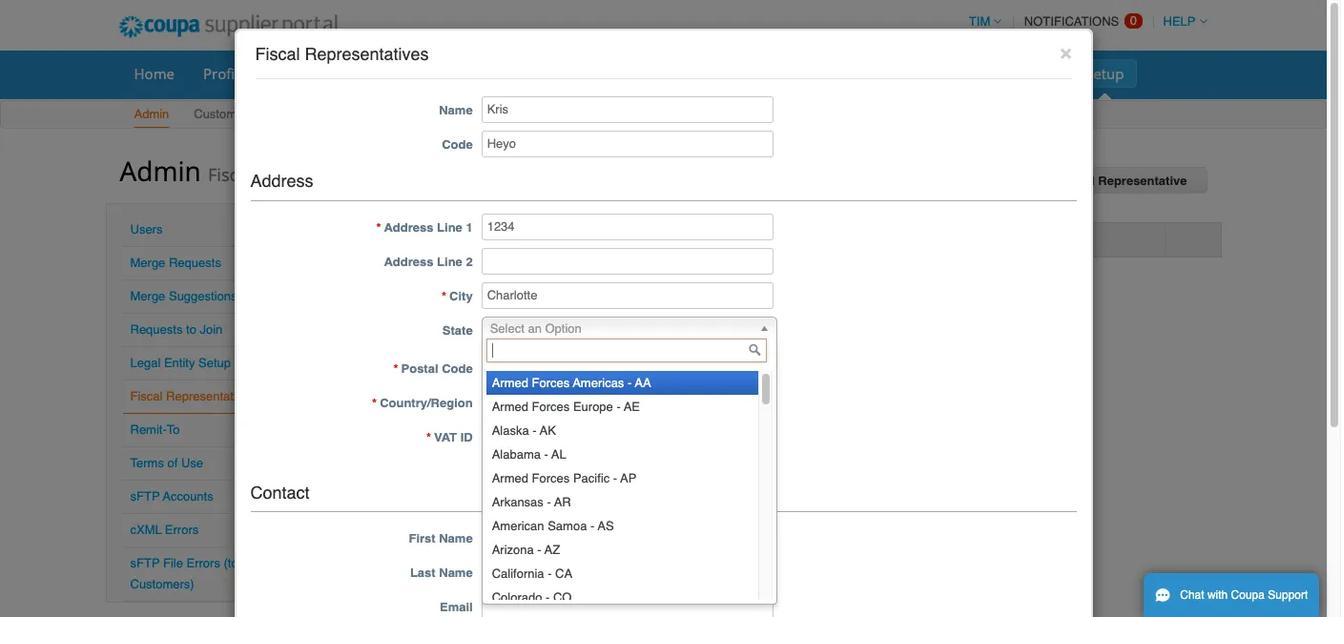 Task type: locate. For each thing, give the bounding box(es) containing it.
forces left americas
[[532, 376, 570, 390]]

2 vertical spatial setup
[[199, 356, 231, 370]]

1 vertical spatial sftp
[[130, 556, 160, 571]]

to
[[186, 323, 196, 337]]

2 vertical spatial address
[[384, 254, 434, 269]]

accounts
[[163, 490, 213, 504]]

1 vertical spatial requests
[[130, 323, 183, 337]]

* for * city
[[442, 289, 447, 303]]

errors down 'accounts'
[[165, 523, 199, 537]]

line left 1
[[437, 220, 463, 234]]

2 name from the top
[[439, 532, 473, 546]]

fiscal inside admin fiscal representatives
[[208, 163, 252, 186]]

1 vertical spatial setup
[[251, 107, 284, 121]]

legal
[[130, 356, 161, 370]]

0 vertical spatial admin
[[134, 107, 169, 121]]

fiscal
[[255, 44, 300, 64], [208, 163, 252, 186], [1060, 174, 1095, 188], [130, 389, 163, 404]]

requests to join link
[[130, 323, 223, 337]]

* for * address line 1
[[376, 220, 381, 234]]

orders
[[275, 64, 322, 83]]

1 vertical spatial merge
[[130, 289, 165, 303]]

0 vertical spatial sftp
[[130, 490, 160, 504]]

ar
[[554, 495, 571, 509]]

samoa
[[548, 519, 587, 533]]

- left co
[[546, 590, 550, 605]]

0 horizontal spatial setup
[[199, 356, 231, 370]]

name right first
[[439, 532, 473, 546]]

forces up ak
[[532, 399, 570, 414]]

- left as at the bottom left of page
[[591, 519, 595, 533]]

fiscal down customer setup link
[[208, 163, 252, 186]]

0 vertical spatial setup
[[1086, 64, 1125, 83]]

az
[[545, 543, 560, 557]]

requests left to on the bottom left
[[130, 323, 183, 337]]

remit-to
[[130, 423, 180, 437]]

country/region down postal
[[380, 396, 473, 410]]

file
[[163, 556, 183, 571]]

1 horizontal spatial setup
[[251, 107, 284, 121]]

address up address line 2
[[384, 220, 434, 234]]

id right tax
[[697, 232, 709, 246]]

sourcing link
[[903, 59, 986, 88]]

select
[[490, 321, 525, 336]]

Code text field
[[482, 131, 774, 157]]

0 vertical spatial representatives
[[305, 44, 429, 64]]

invoices
[[569, 64, 623, 83]]

1 armed from the top
[[492, 376, 529, 390]]

line
[[437, 220, 463, 234], [437, 254, 463, 269]]

coupa supplier portal image
[[105, 3, 351, 51]]

setup down join
[[199, 356, 231, 370]]

american
[[492, 519, 544, 533]]

* for * vat id
[[426, 430, 431, 444]]

legal entity setup link
[[130, 356, 231, 370]]

setup right × button
[[1086, 64, 1125, 83]]

admin down admin "link"
[[120, 153, 201, 189]]

legal entity setup
[[130, 356, 231, 370]]

merge for merge suggestions
[[130, 289, 165, 303]]

line left 2
[[437, 254, 463, 269]]

None text field
[[482, 213, 774, 240], [486, 338, 767, 362], [482, 355, 774, 381], [482, 213, 774, 240], [486, 338, 767, 362], [482, 355, 774, 381]]

sftp up customers)
[[130, 556, 160, 571]]

admin
[[134, 107, 169, 121], [120, 153, 201, 189]]

0 vertical spatial address
[[250, 171, 314, 191]]

2 vertical spatial forces
[[532, 471, 570, 485]]

1 sftp from the top
[[130, 490, 160, 504]]

1 vertical spatial id
[[461, 430, 473, 444]]

forces
[[532, 376, 570, 390], [532, 399, 570, 414], [532, 471, 570, 485]]

2 line from the top
[[437, 254, 463, 269]]

1 vertical spatial representatives
[[256, 163, 386, 186]]

errors left (to
[[187, 556, 220, 571]]

1 vertical spatial fiscal representatives
[[130, 389, 256, 404]]

admin inside admin "link"
[[134, 107, 169, 121]]

1 merge from the top
[[130, 256, 165, 270]]

representatives inside admin fiscal representatives
[[256, 163, 386, 186]]

code
[[442, 137, 473, 152], [442, 361, 473, 376]]

americas
[[573, 376, 624, 390]]

1 vertical spatial code
[[442, 361, 473, 376]]

name right last
[[439, 566, 473, 581]]

contact
[[250, 482, 310, 502]]

admin down home link
[[134, 107, 169, 121]]

coupa
[[1232, 589, 1265, 602]]

name for last name
[[439, 566, 473, 581]]

remit-to link
[[130, 423, 180, 437]]

catalogs link
[[639, 59, 721, 88]]

as
[[598, 519, 614, 533]]

2 sftp from the top
[[130, 556, 160, 571]]

Email text field
[[482, 594, 774, 617]]

First Name text field
[[482, 525, 774, 552]]

0 vertical spatial code
[[442, 137, 473, 152]]

1 vertical spatial forces
[[532, 399, 570, 414]]

0 vertical spatial forces
[[532, 376, 570, 390]]

sftp for sftp file errors (to customers)
[[130, 556, 160, 571]]

forces down al at the bottom left of page
[[532, 471, 570, 485]]

al
[[552, 447, 567, 461]]

sftp
[[130, 490, 160, 504], [130, 556, 160, 571]]

errors inside sftp file errors (to customers)
[[187, 556, 220, 571]]

add
[[1032, 174, 1057, 188]]

admin fiscal representatives
[[120, 153, 386, 189]]

- left ap
[[613, 471, 618, 485]]

sftp accounts
[[130, 490, 213, 504]]

name
[[439, 103, 473, 117], [439, 532, 473, 546], [439, 566, 473, 581]]

0 vertical spatial fiscal representatives
[[255, 44, 429, 64]]

home
[[134, 64, 175, 83]]

country/region up 2
[[441, 232, 534, 246]]

1 horizontal spatial id
[[697, 232, 709, 246]]

* country/region
[[372, 396, 473, 410]]

name for first name
[[439, 532, 473, 546]]

2 horizontal spatial setup
[[1086, 64, 1125, 83]]

0 vertical spatial line
[[437, 220, 463, 234]]

1 vertical spatial armed
[[492, 399, 529, 414]]

suggestions
[[169, 289, 237, 303]]

* city
[[442, 289, 473, 303]]

representatives
[[305, 44, 429, 64], [256, 163, 386, 186], [166, 389, 256, 404]]

business performance
[[737, 64, 887, 83]]

name down the sheets
[[439, 103, 473, 117]]

sourcing
[[915, 64, 973, 83]]

- left ak
[[533, 423, 537, 438]]

address down customer setup link
[[250, 171, 314, 191]]

1 vertical spatial admin
[[120, 153, 201, 189]]

join
[[200, 323, 223, 337]]

sftp file errors (to customers) link
[[130, 556, 238, 592]]

add-ons
[[1002, 64, 1057, 83]]

1 vertical spatial name
[[439, 532, 473, 546]]

add-
[[1002, 64, 1033, 83]]

users link
[[130, 222, 163, 237]]

*
[[376, 220, 381, 234], [442, 289, 447, 303], [394, 361, 398, 376], [372, 396, 377, 410], [426, 430, 431, 444]]

3 name from the top
[[439, 566, 473, 581]]

- left 'az'
[[538, 543, 542, 557]]

arkansas
[[492, 495, 544, 509]]

* postal code
[[394, 361, 473, 376]]

1 vertical spatial line
[[437, 254, 463, 269]]

0 vertical spatial armed
[[492, 376, 529, 390]]

1 vertical spatial address
[[384, 220, 434, 234]]

ak
[[540, 423, 556, 438]]

code down the sheets
[[442, 137, 473, 152]]

0 vertical spatial requests
[[169, 256, 221, 270]]

requests up suggestions
[[169, 256, 221, 270]]

2 vertical spatial armed
[[492, 471, 529, 485]]

orders link
[[263, 59, 334, 88]]

add fiscal representative
[[1032, 174, 1188, 188]]

users
[[130, 222, 163, 237]]

1 line from the top
[[437, 220, 463, 234]]

1 name from the top
[[439, 103, 473, 117]]

address for address line 2
[[384, 254, 434, 269]]

merge down merge requests
[[130, 289, 165, 303]]

of
[[167, 456, 178, 470]]

europe
[[573, 399, 613, 414]]

merge requests
[[130, 256, 221, 270]]

representative
[[1099, 174, 1188, 188]]

setup right customer
[[251, 107, 284, 121]]

postal
[[401, 361, 439, 376]]

code right postal
[[442, 361, 473, 376]]

- left ca
[[548, 566, 552, 581]]

sftp up cxml at the left bottom of page
[[130, 490, 160, 504]]

merge down users link
[[130, 256, 165, 270]]

requests to join
[[130, 323, 223, 337]]

sftp inside sftp file errors (to customers)
[[130, 556, 160, 571]]

0 vertical spatial merge
[[130, 256, 165, 270]]

armed
[[492, 376, 529, 390], [492, 399, 529, 414], [492, 471, 529, 485]]

- left ae
[[617, 399, 621, 414]]

first name
[[409, 532, 473, 546]]

business
[[737, 64, 796, 83]]

2 vertical spatial name
[[439, 566, 473, 581]]

address down * address line 1
[[384, 254, 434, 269]]

id right vat
[[461, 430, 473, 444]]

admin for admin
[[134, 107, 169, 121]]

1 vertical spatial errors
[[187, 556, 220, 571]]

None text field
[[482, 282, 774, 309], [482, 423, 597, 450], [482, 282, 774, 309], [482, 423, 597, 450]]

fiscal representatives
[[255, 44, 429, 64], [130, 389, 256, 404]]

aa
[[635, 376, 651, 390]]

1
[[466, 220, 473, 234]]

0 vertical spatial name
[[439, 103, 473, 117]]

1 code from the top
[[442, 137, 473, 152]]

0 horizontal spatial id
[[461, 430, 473, 444]]

last name
[[410, 566, 473, 581]]

2 merge from the top
[[130, 289, 165, 303]]

- left ar
[[547, 495, 551, 509]]

tax
[[673, 232, 693, 246]]



Task type: describe. For each thing, give the bounding box(es) containing it.
remit-
[[130, 423, 167, 437]]

Address Line 2 text field
[[482, 248, 774, 274]]

2 armed from the top
[[492, 399, 529, 414]]

fiscal down legal
[[130, 389, 163, 404]]

select an option link
[[482, 316, 777, 340]]

× button
[[1060, 41, 1072, 64]]

cxml errors link
[[130, 523, 199, 537]]

first
[[409, 532, 436, 546]]

2
[[466, 254, 473, 269]]

chat
[[1181, 589, 1205, 602]]

2 code from the top
[[442, 361, 473, 376]]

armed forces americas - aa armed forces europe - ae alaska - ak alabama - al armed forces pacific - ap arkansas - ar american samoa - as arizona - az california - ca colorado - co
[[492, 376, 651, 605]]

customer setup link
[[193, 103, 285, 128]]

colorado
[[492, 590, 542, 605]]

terms
[[130, 456, 164, 470]]

support
[[1268, 589, 1309, 602]]

asn link
[[500, 59, 553, 88]]

alabama
[[492, 447, 541, 461]]

2 forces from the top
[[532, 399, 570, 414]]

Last Name text field
[[482, 560, 774, 586]]

city
[[450, 289, 473, 303]]

merge suggestions link
[[130, 289, 237, 303]]

address line 2
[[384, 254, 473, 269]]

×
[[1060, 41, 1072, 64]]

ca
[[555, 566, 573, 581]]

merge requests link
[[130, 256, 221, 270]]

3 forces from the top
[[532, 471, 570, 485]]

asn
[[513, 64, 540, 83]]

terms of use link
[[130, 456, 203, 470]]

customers)
[[130, 577, 194, 592]]

* vat id
[[426, 430, 473, 444]]

vat
[[434, 430, 457, 444]]

0 vertical spatial country/region
[[441, 232, 534, 246]]

0 vertical spatial errors
[[165, 523, 199, 537]]

admin link
[[133, 103, 170, 128]]

profile link
[[191, 59, 259, 88]]

catalogs
[[652, 64, 708, 83]]

2 vertical spatial representatives
[[166, 389, 256, 404]]

sftp accounts link
[[130, 490, 213, 504]]

terms of use
[[130, 456, 203, 470]]

with
[[1208, 589, 1228, 602]]

california
[[492, 566, 544, 581]]

1 vertical spatial country/region
[[380, 396, 473, 410]]

last
[[410, 566, 436, 581]]

performance
[[800, 64, 887, 83]]

co
[[553, 590, 572, 605]]

chat with coupa support
[[1181, 589, 1309, 602]]

service/time sheets link
[[338, 59, 496, 88]]

fiscal right profile on the top
[[255, 44, 300, 64]]

pacific
[[573, 471, 610, 485]]

- left al at the bottom left of page
[[544, 447, 549, 461]]

select an option
[[490, 321, 582, 336]]

ae
[[624, 399, 640, 414]]

customer setup
[[194, 107, 284, 121]]

0 vertical spatial id
[[697, 232, 709, 246]]

* for * postal code
[[394, 361, 398, 376]]

* address line 1
[[376, 220, 473, 234]]

add-ons link
[[990, 59, 1070, 88]]

entity
[[164, 356, 195, 370]]

(to
[[224, 556, 238, 571]]

fiscal right add on the top right of the page
[[1060, 174, 1095, 188]]

arizona
[[492, 543, 534, 557]]

sftp file errors (to customers)
[[130, 556, 238, 592]]

fiscal representatives link
[[130, 389, 256, 404]]

merge suggestions
[[130, 289, 237, 303]]

cxml
[[130, 523, 162, 537]]

chat with coupa support button
[[1144, 573, 1320, 617]]

use
[[181, 456, 203, 470]]

cxml errors
[[130, 523, 199, 537]]

sheets
[[439, 64, 484, 83]]

address for address
[[250, 171, 314, 191]]

state
[[443, 323, 473, 337]]

profile
[[203, 64, 246, 83]]

* for * country/region
[[372, 396, 377, 410]]

alaska
[[492, 423, 529, 438]]

service/time sheets
[[350, 64, 484, 83]]

1 forces from the top
[[532, 376, 570, 390]]

merge for merge requests
[[130, 256, 165, 270]]

sftp for sftp accounts
[[130, 490, 160, 504]]

admin for admin fiscal representatives
[[120, 153, 201, 189]]

3 armed from the top
[[492, 471, 529, 485]]

business performance link
[[725, 59, 899, 88]]

email
[[440, 601, 473, 615]]

to
[[167, 423, 180, 437]]

- left 'aa'
[[628, 376, 632, 390]]

invoices link
[[557, 59, 635, 88]]

tax id
[[673, 232, 709, 246]]

option
[[545, 321, 582, 336]]

home link
[[122, 59, 187, 88]]

Name text field
[[482, 96, 774, 123]]



Task type: vqa. For each thing, say whether or not it's contained in the screenshot.
the top Request
no



